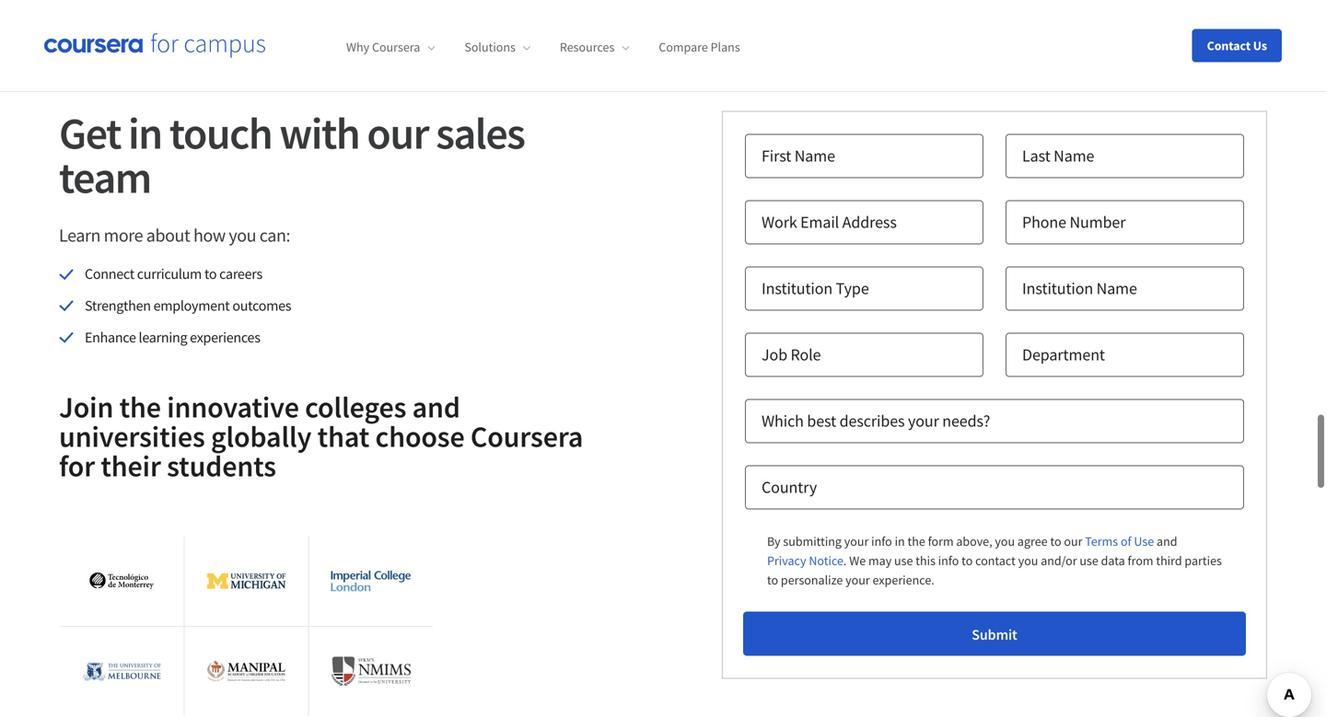 Task type: vqa. For each thing, say whether or not it's contained in the screenshot.


Task type: locate. For each thing, give the bounding box(es) containing it.
0 horizontal spatial in
[[128, 106, 162, 161]]

third
[[1157, 553, 1183, 569]]

name for last name
[[1054, 146, 1095, 166]]

in
[[128, 106, 162, 161], [895, 534, 905, 550]]

the right join
[[119, 389, 161, 425]]

1 horizontal spatial the
[[908, 534, 926, 550]]

info inside ". we may use this info to contact you and/or use data from third parties to personalize your experience."
[[939, 553, 959, 569]]

0 horizontal spatial and
[[412, 389, 460, 425]]

1 vertical spatial in
[[895, 534, 905, 550]]

2 horizontal spatial to
[[962, 553, 973, 569]]

learn more about how you can:
[[59, 224, 290, 247]]

submit button
[[744, 612, 1247, 657]]

compare
[[659, 39, 708, 55]]

best
[[807, 411, 837, 432]]

0 vertical spatial your
[[908, 411, 940, 432]]

terms of
[[1086, 534, 1132, 550]]

connect curriculum to careers
[[85, 265, 262, 283]]

to left careers
[[204, 265, 217, 283]]

0 horizontal spatial info
[[872, 534, 893, 550]]

department
[[1023, 345, 1106, 365]]

to down "above,"
[[962, 553, 973, 569]]

2 institution from the left
[[1023, 278, 1094, 299]]

0 horizontal spatial coursera
[[372, 39, 420, 55]]

institution left the type
[[762, 278, 833, 299]]

get
[[59, 106, 121, 161]]

1 vertical spatial you
[[995, 534, 1015, 550]]

their
[[101, 448, 161, 484]]

1 horizontal spatial in
[[895, 534, 905, 550]]

coursera for campus image
[[44, 33, 265, 58]]

about
[[146, 224, 190, 247]]

your left needs?
[[908, 411, 940, 432]]

name right first at right
[[795, 146, 836, 166]]

name down phone number phone field
[[1097, 278, 1138, 299]]

1 horizontal spatial use
[[1080, 553, 1099, 569]]

personalize
[[781, 572, 843, 589]]

how
[[193, 224, 226, 247]]

outcomes
[[233, 297, 291, 315]]

you left 'can:'
[[229, 224, 256, 247]]

0 vertical spatial our
[[367, 106, 428, 161]]

coursera
[[372, 39, 420, 55], [471, 418, 583, 455]]

2 horizontal spatial name
[[1097, 278, 1138, 299]]

parties
[[1185, 553, 1223, 569]]

your
[[908, 411, 940, 432], [845, 534, 869, 550], [846, 572, 870, 589]]

info up "may"
[[872, 534, 893, 550]]

more
[[104, 224, 143, 247]]

1 vertical spatial coursera
[[471, 418, 583, 455]]

your inside ". we may use this info to contact you and/or use data from third parties to personalize your experience."
[[846, 572, 870, 589]]

1 vertical spatial the
[[908, 534, 926, 550]]

why coursera
[[346, 39, 420, 55]]

in inside 'get in touch with our sales team'
[[128, 106, 162, 161]]

join
[[59, 389, 114, 425]]

1 vertical spatial info
[[939, 553, 959, 569]]

use
[[895, 553, 914, 569], [1080, 553, 1099, 569]]

2 horizontal spatial you
[[1019, 553, 1039, 569]]

email
[[801, 212, 839, 233]]

1 horizontal spatial you
[[995, 534, 1015, 550]]

. we
[[844, 553, 866, 569]]

work email address
[[762, 212, 897, 233]]

2 vertical spatial your
[[846, 572, 870, 589]]

name
[[795, 146, 836, 166], [1054, 146, 1095, 166], [1097, 278, 1138, 299]]

choose
[[375, 418, 465, 455]]

colleges
[[305, 389, 407, 425]]

role
[[791, 345, 821, 365]]

to down privacy notice
[[767, 572, 779, 589]]

and up third
[[1157, 534, 1178, 550]]

0 vertical spatial coursera
[[372, 39, 420, 55]]

1 horizontal spatial coursera
[[471, 418, 583, 455]]

enhance learning experiences
[[85, 328, 260, 347]]

coursera inside the join the innovative colleges and universities globally that choose coursera for their students
[[471, 418, 583, 455]]

the up this
[[908, 534, 926, 550]]

the
[[119, 389, 161, 425], [908, 534, 926, 550]]

0 vertical spatial info
[[872, 534, 893, 550]]

get in touch with our sales team
[[59, 106, 525, 205]]

you down agree to
[[1019, 553, 1039, 569]]

from
[[1128, 553, 1154, 569]]

1 horizontal spatial institution
[[1023, 278, 1094, 299]]

nmims image
[[331, 657, 411, 687]]

enhance
[[85, 328, 136, 347]]

and right colleges
[[412, 389, 460, 425]]

1 vertical spatial and
[[1157, 534, 1178, 550]]

name right last at the right of the page
[[1054, 146, 1095, 166]]

touch
[[169, 106, 272, 161]]

0 horizontal spatial name
[[795, 146, 836, 166]]

that
[[318, 418, 370, 455]]

in up experience.
[[895, 534, 905, 550]]

strengthen
[[85, 297, 151, 315]]

name for institution name
[[1097, 278, 1138, 299]]

institution up the department
[[1023, 278, 1094, 299]]

our right with
[[367, 106, 428, 161]]

0 horizontal spatial institution
[[762, 278, 833, 299]]

1 vertical spatial our
[[1064, 534, 1083, 550]]

0 vertical spatial you
[[229, 224, 256, 247]]

you up contact on the bottom right
[[995, 534, 1015, 550]]

above,
[[957, 534, 993, 550]]

the university of melbourne image
[[82, 650, 162, 694]]

use left data
[[1080, 553, 1099, 569]]

our inside 'get in touch with our sales team'
[[367, 106, 428, 161]]

2 vertical spatial to
[[767, 572, 779, 589]]

1 institution from the left
[[762, 278, 833, 299]]

sales
[[436, 106, 525, 161]]

institution
[[762, 278, 833, 299], [1023, 278, 1094, 299]]

0 vertical spatial and
[[412, 389, 460, 425]]

1 horizontal spatial info
[[939, 553, 959, 569]]

0 horizontal spatial our
[[367, 106, 428, 161]]

employment
[[154, 297, 230, 315]]

us
[[1254, 37, 1268, 54]]

our
[[367, 106, 428, 161], [1064, 534, 1083, 550]]

your down . we
[[846, 572, 870, 589]]

to
[[204, 265, 217, 283], [962, 553, 973, 569], [767, 572, 779, 589]]

in right get
[[128, 106, 162, 161]]

connect
[[85, 265, 134, 283]]

solutions
[[465, 39, 516, 55]]

you
[[229, 224, 256, 247], [995, 534, 1015, 550], [1019, 553, 1039, 569]]

job
[[762, 345, 788, 365]]

this
[[916, 553, 936, 569]]

0 horizontal spatial use
[[895, 553, 914, 569]]

info
[[872, 534, 893, 550], [939, 553, 959, 569]]

submit
[[972, 626, 1018, 645]]

institution for institution name
[[1023, 278, 1094, 299]]

1 horizontal spatial and
[[1157, 534, 1178, 550]]

our up and/or
[[1064, 534, 1083, 550]]

2 vertical spatial you
[[1019, 553, 1039, 569]]

1 vertical spatial your
[[845, 534, 869, 550]]

0 horizontal spatial the
[[119, 389, 161, 425]]

first
[[762, 146, 792, 166]]

number
[[1070, 212, 1126, 233]]

and
[[412, 389, 460, 425], [1157, 534, 1178, 550]]

why
[[346, 39, 370, 55]]

0 vertical spatial the
[[119, 389, 161, 425]]

type
[[836, 278, 869, 299]]

your inside by submitting your info in the form above, you agree to our terms of use and privacy notice
[[845, 534, 869, 550]]

you inside by submitting your info in the form above, you agree to our terms of use and privacy notice
[[995, 534, 1015, 550]]

your up . we
[[845, 534, 869, 550]]

privacy notice
[[767, 553, 844, 569]]

which
[[762, 411, 804, 432]]

info down form
[[939, 553, 959, 569]]

0 vertical spatial to
[[204, 265, 217, 283]]

institution for institution type
[[762, 278, 833, 299]]

1 horizontal spatial our
[[1064, 534, 1083, 550]]

1 horizontal spatial name
[[1054, 146, 1095, 166]]

use up experience.
[[895, 553, 914, 569]]

resources
[[560, 39, 615, 55]]

0 vertical spatial in
[[128, 106, 162, 161]]



Task type: describe. For each thing, give the bounding box(es) containing it.
First Name text field
[[745, 134, 984, 178]]

imperial college london image
[[331, 571, 411, 592]]

Work Email Address email field
[[745, 200, 984, 245]]

by
[[767, 534, 781, 550]]

experiences
[[190, 328, 260, 347]]

university of michigan image
[[207, 574, 286, 590]]

globally
[[211, 418, 312, 455]]

institution name
[[1023, 278, 1138, 299]]

contact us
[[1208, 37, 1268, 54]]

address
[[843, 212, 897, 233]]

why coursera link
[[346, 39, 435, 55]]

phone number
[[1023, 212, 1126, 233]]

our inside by submitting your info in the form above, you agree to our terms of use and privacy notice
[[1064, 534, 1083, 550]]

experience.
[[873, 572, 935, 589]]

innovative
[[167, 389, 299, 425]]

submitting
[[783, 534, 842, 550]]

with
[[280, 106, 360, 161]]

describes
[[840, 411, 905, 432]]

plans
[[711, 39, 740, 55]]

students
[[167, 448, 276, 484]]

contact
[[976, 553, 1016, 569]]

. we may use this info to contact you and/or use data from third parties to personalize your experience.
[[767, 553, 1223, 589]]

use
[[1135, 534, 1155, 550]]

contact us button
[[1193, 29, 1283, 62]]

solutions link
[[465, 39, 531, 55]]

form
[[928, 534, 954, 550]]

Institution Name text field
[[1006, 267, 1245, 311]]

you inside ". we may use this info to contact you and/or use data from third parties to personalize your experience."
[[1019, 553, 1039, 569]]

Phone Number telephone field
[[1006, 200, 1245, 245]]

last name
[[1023, 146, 1095, 166]]

2 use from the left
[[1080, 553, 1099, 569]]

1 vertical spatial to
[[962, 553, 973, 569]]

and/or
[[1041, 553, 1078, 569]]

last
[[1023, 146, 1051, 166]]

name for first name
[[795, 146, 836, 166]]

work
[[762, 212, 798, 233]]

may
[[869, 553, 892, 569]]

join the innovative colleges and universities globally that choose coursera for their students
[[59, 389, 583, 484]]

compare plans link
[[659, 39, 740, 55]]

careers
[[219, 265, 262, 283]]

learn
[[59, 224, 101, 247]]

Last Name text field
[[1006, 134, 1245, 178]]

compare plans
[[659, 39, 740, 55]]

in inside by submitting your info in the form above, you agree to our terms of use and privacy notice
[[895, 534, 905, 550]]

0 horizontal spatial you
[[229, 224, 256, 247]]

curriculum
[[137, 265, 202, 283]]

agree to
[[1018, 534, 1062, 550]]

contact
[[1208, 37, 1251, 54]]

and inside the join the innovative colleges and universities globally that choose coursera for their students
[[412, 389, 460, 425]]

0 horizontal spatial to
[[204, 265, 217, 283]]

by submitting your info in the form above, you agree to our terms of use and privacy notice
[[767, 534, 1181, 569]]

the inside by submitting your info in the form above, you agree to our terms of use and privacy notice
[[908, 534, 926, 550]]

which best describes your needs?
[[762, 411, 991, 432]]

the inside the join the innovative colleges and universities globally that choose coursera for their students
[[119, 389, 161, 425]]

team
[[59, 150, 151, 205]]

and inside by submitting your info in the form above, you agree to our terms of use and privacy notice
[[1157, 534, 1178, 550]]

can:
[[260, 224, 290, 247]]

for
[[59, 448, 95, 484]]

1 use from the left
[[895, 553, 914, 569]]

first name
[[762, 146, 836, 166]]

terms of use link
[[1086, 532, 1155, 552]]

resources link
[[560, 39, 630, 55]]

universities
[[59, 418, 205, 455]]

tecnológico de monterrey image
[[82, 573, 162, 590]]

strengthen employment outcomes
[[85, 297, 291, 315]]

institution type
[[762, 278, 869, 299]]

manipal university image
[[207, 661, 286, 683]]

1 horizontal spatial to
[[767, 572, 779, 589]]

privacy notice link
[[767, 552, 844, 571]]

phone
[[1023, 212, 1067, 233]]

data
[[1102, 553, 1126, 569]]

job role
[[762, 345, 821, 365]]

learning
[[139, 328, 187, 347]]

needs?
[[943, 411, 991, 432]]

country
[[762, 477, 817, 498]]

info inside by submitting your info in the form above, you agree to our terms of use and privacy notice
[[872, 534, 893, 550]]



